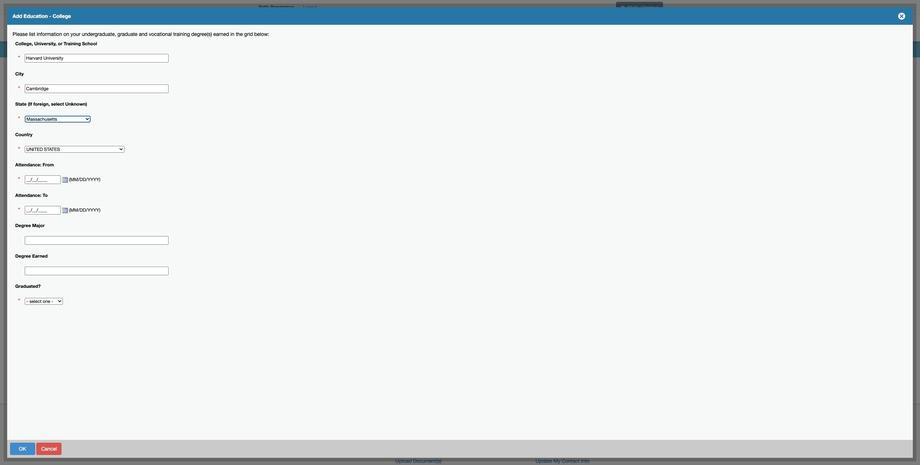 Task type: describe. For each thing, give the bounding box(es) containing it.
close window image
[[896, 10, 907, 22]]

close window image
[[896, 10, 907, 22]]



Task type: vqa. For each thing, say whether or not it's contained in the screenshot.
BUTTON
yes



Task type: locate. For each thing, give the bounding box(es) containing it.
shopping cart image
[[621, 5, 624, 9]]

illinois department of financial and professional regulation image
[[255, 16, 419, 39]]

None image field
[[61, 177, 68, 183], [61, 208, 68, 213], [61, 177, 68, 183], [61, 208, 68, 213]]

None text field
[[25, 176, 61, 184], [25, 206, 61, 214], [25, 267, 168, 275], [25, 176, 61, 184], [25, 206, 61, 214], [25, 267, 168, 275]]

None button
[[10, 443, 35, 455], [36, 443, 62, 455], [151, 443, 180, 455], [181, 443, 201, 455], [860, 443, 905, 455], [10, 443, 35, 455], [36, 443, 62, 455], [151, 443, 180, 455], [181, 443, 201, 455], [860, 443, 905, 455]]

None text field
[[25, 54, 168, 63], [25, 84, 168, 93], [25, 236, 168, 245], [25, 54, 168, 63], [25, 84, 168, 93], [25, 236, 168, 245]]

delete this row image
[[163, 93, 168, 99]]



